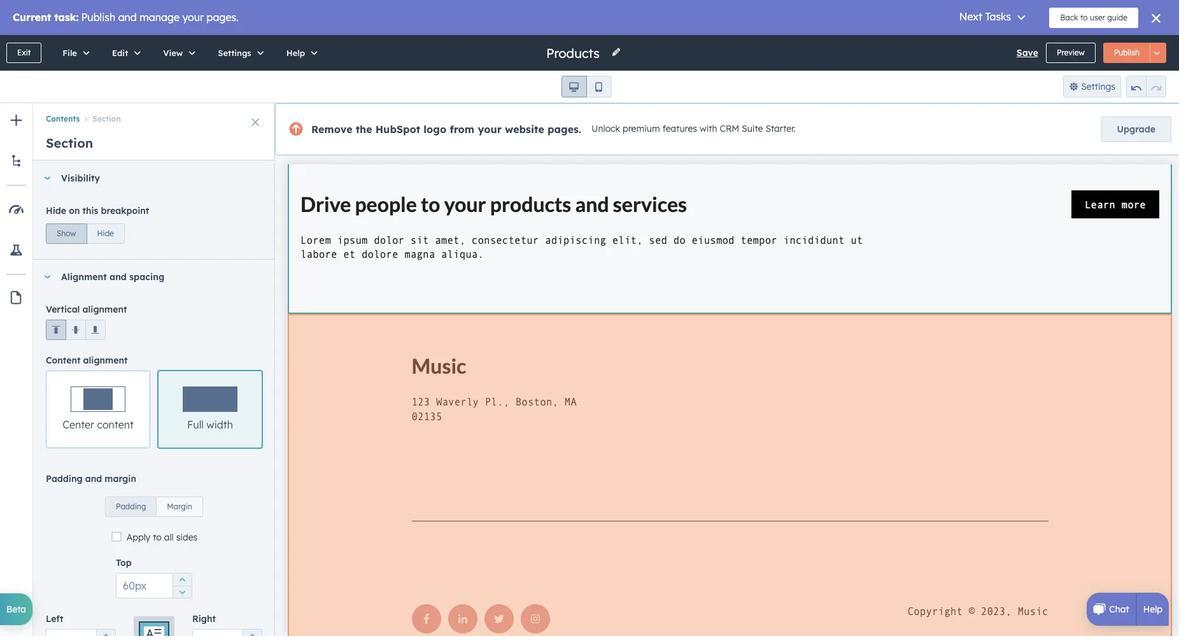 Task type: locate. For each thing, give the bounding box(es) containing it.
apply
[[127, 532, 150, 543]]

caret image inside visibility dropdown button
[[43, 177, 51, 180]]

hide button
[[86, 224, 125, 244]]

sides
[[176, 532, 198, 543]]

settings down preview button
[[1081, 81, 1116, 92]]

visibility button
[[33, 161, 262, 196]]

publish
[[1114, 48, 1140, 57]]

0 horizontal spatial 20px text field
[[46, 629, 116, 636]]

0 horizontal spatial padding
[[46, 473, 83, 485]]

caret image for visibility
[[43, 177, 51, 180]]

padding
[[46, 473, 83, 485], [116, 502, 146, 511]]

upgrade
[[1117, 124, 1156, 135]]

0 vertical spatial help
[[286, 48, 305, 58]]

caret image up vertical on the top left of the page
[[43, 275, 51, 279]]

1 vertical spatial help
[[1144, 604, 1163, 615]]

save
[[1017, 47, 1039, 59]]

1 horizontal spatial help
[[1144, 604, 1163, 615]]

publish button
[[1103, 43, 1151, 63]]

preview button
[[1046, 43, 1096, 63]]

padding down center
[[46, 473, 83, 485]]

to
[[153, 532, 162, 543]]

1 20px text field from the left
[[46, 629, 116, 636]]

20px text field down left on the bottom of page
[[46, 629, 116, 636]]

show button
[[46, 224, 87, 244]]

1 caret image from the top
[[43, 177, 51, 180]]

section down contents button
[[46, 135, 93, 151]]

section
[[93, 114, 121, 124], [46, 135, 93, 151]]

content
[[46, 355, 80, 366]]

starter.
[[766, 123, 796, 134]]

pages.
[[548, 123, 581, 136]]

apply to all sides
[[127, 532, 198, 543]]

group containing show
[[46, 221, 125, 244]]

alignment and spacing button
[[33, 260, 262, 294]]

visibility
[[61, 173, 100, 184]]

premium
[[623, 123, 660, 134]]

20px text field
[[46, 629, 116, 636], [192, 629, 262, 636]]

1 vertical spatial padding
[[116, 502, 146, 511]]

0 vertical spatial hide
[[46, 205, 66, 217]]

navigation containing contents
[[33, 103, 275, 126]]

hide for hide
[[97, 229, 114, 238]]

contents button
[[46, 114, 80, 124]]

on
[[69, 205, 80, 217]]

Full width checkbox
[[158, 371, 262, 448]]

your
[[478, 123, 502, 136]]

and inside alignment and spacing dropdown button
[[110, 271, 127, 283]]

alignment
[[82, 304, 127, 315], [83, 355, 128, 366]]

1 horizontal spatial 20px text field
[[192, 629, 262, 636]]

1 horizontal spatial padding
[[116, 502, 146, 511]]

2 caret image from the top
[[43, 275, 51, 279]]

exit link
[[6, 43, 42, 63]]

caret image for alignment and spacing
[[43, 275, 51, 279]]

section button
[[80, 114, 121, 124]]

hide for hide on this breakpoint
[[46, 205, 66, 217]]

help
[[286, 48, 305, 58], [1144, 604, 1163, 615]]

and left margin
[[85, 473, 102, 485]]

hide down hide on this breakpoint
[[97, 229, 114, 238]]

margin
[[167, 502, 192, 511]]

all
[[164, 532, 174, 543]]

caret image left the visibility
[[43, 177, 51, 180]]

padding down margin
[[116, 502, 146, 511]]

Margin button
[[156, 497, 203, 517]]

padding inside button
[[116, 502, 146, 511]]

hubspot
[[375, 123, 420, 136]]

alignment and spacing
[[61, 271, 164, 283]]

0 horizontal spatial and
[[85, 473, 102, 485]]

this
[[82, 205, 98, 217]]

caret image
[[43, 177, 51, 180], [43, 275, 51, 279]]

view
[[163, 48, 183, 58]]

settings
[[218, 48, 251, 58], [1081, 81, 1116, 92]]

0 horizontal spatial settings
[[218, 48, 251, 58]]

20px text field for left
[[46, 629, 116, 636]]

edit button
[[99, 35, 150, 71]]

2 20px text field from the left
[[192, 629, 262, 636]]

hide left on
[[46, 205, 66, 217]]

hide
[[46, 205, 66, 217], [97, 229, 114, 238]]

exit
[[17, 48, 31, 57]]

settings button
[[205, 35, 273, 71], [1063, 76, 1121, 97]]

0 horizontal spatial help
[[286, 48, 305, 58]]

1 vertical spatial settings
[[1081, 81, 1116, 92]]

preview
[[1057, 48, 1085, 57]]

1 horizontal spatial hide
[[97, 229, 114, 238]]

0 vertical spatial caret image
[[43, 177, 51, 180]]

width
[[207, 418, 233, 431]]

group
[[561, 76, 612, 97], [1127, 76, 1167, 97], [46, 221, 125, 244], [46, 320, 106, 340], [105, 489, 203, 517], [173, 573, 192, 599], [96, 629, 115, 636], [243, 629, 262, 636]]

and for margin
[[85, 473, 102, 485]]

show
[[57, 229, 76, 238]]

section right contents
[[93, 114, 121, 124]]

1 vertical spatial alignment
[[83, 355, 128, 366]]

alignment
[[61, 271, 107, 283]]

from
[[450, 123, 475, 136]]

0 vertical spatial settings button
[[205, 35, 273, 71]]

1 vertical spatial section
[[46, 135, 93, 151]]

1 horizontal spatial settings button
[[1063, 76, 1121, 97]]

with
[[700, 123, 717, 134]]

and
[[110, 271, 127, 283], [85, 473, 102, 485]]

navigation
[[33, 103, 275, 126]]

help button
[[273, 35, 327, 71]]

1 horizontal spatial settings
[[1081, 81, 1116, 92]]

alignment for content alignment
[[83, 355, 128, 366]]

alignment right content
[[83, 355, 128, 366]]

1 vertical spatial caret image
[[43, 275, 51, 279]]

1 vertical spatial and
[[85, 473, 102, 485]]

website
[[505, 123, 544, 136]]

0 vertical spatial and
[[110, 271, 127, 283]]

beta button
[[0, 594, 33, 625]]

and for spacing
[[110, 271, 127, 283]]

crm
[[720, 123, 740, 134]]

1 horizontal spatial and
[[110, 271, 127, 283]]

alignment down the alignment and spacing
[[82, 304, 127, 315]]

and left the spacing at top left
[[110, 271, 127, 283]]

0 horizontal spatial hide
[[46, 205, 66, 217]]

0 vertical spatial alignment
[[82, 304, 127, 315]]

1 vertical spatial hide
[[97, 229, 114, 238]]

20px text field down right
[[192, 629, 262, 636]]

None field
[[545, 44, 604, 61]]

hide inside button
[[97, 229, 114, 238]]

0 vertical spatial section
[[93, 114, 121, 124]]

caret image inside alignment and spacing dropdown button
[[43, 275, 51, 279]]

settings right view button
[[218, 48, 251, 58]]

Padding button
[[105, 497, 157, 517]]

0 vertical spatial padding
[[46, 473, 83, 485]]



Task type: vqa. For each thing, say whether or not it's contained in the screenshot.
the rightmost 20px text field
yes



Task type: describe. For each thing, give the bounding box(es) containing it.
the
[[356, 123, 372, 136]]

unlock
[[592, 123, 620, 134]]

0 vertical spatial settings
[[218, 48, 251, 58]]

breakpoint
[[101, 205, 149, 217]]

full width
[[187, 418, 233, 431]]

vertical alignment
[[46, 304, 127, 315]]

beta
[[6, 604, 26, 615]]

60px text field
[[116, 573, 192, 599]]

view button
[[150, 35, 205, 71]]

right
[[192, 613, 216, 625]]

content
[[97, 418, 134, 431]]

contents
[[46, 114, 80, 124]]

spacing
[[129, 271, 164, 283]]

Center content checkbox
[[46, 371, 150, 448]]

padding for padding and margin
[[46, 473, 83, 485]]

vertical
[[46, 304, 80, 315]]

20px text field for right
[[192, 629, 262, 636]]

padding for padding
[[116, 502, 146, 511]]

save button
[[1017, 45, 1039, 60]]

unlock premium features with crm suite starter.
[[592, 123, 796, 134]]

remove the hubspot logo from your website pages.
[[311, 123, 581, 136]]

top
[[116, 557, 132, 569]]

padding and margin
[[46, 473, 136, 485]]

suite
[[742, 123, 763, 134]]

content alignment
[[46, 355, 128, 366]]

hide on this breakpoint
[[46, 205, 149, 217]]

group containing padding
[[105, 489, 203, 517]]

center
[[63, 418, 94, 431]]

logo
[[424, 123, 447, 136]]

center content
[[63, 418, 134, 431]]

left
[[46, 613, 63, 625]]

file
[[63, 48, 77, 58]]

file button
[[49, 35, 99, 71]]

publish group
[[1103, 43, 1167, 63]]

help inside button
[[286, 48, 305, 58]]

margin
[[105, 473, 136, 485]]

features
[[663, 123, 697, 134]]

alignment for vertical alignment
[[82, 304, 127, 315]]

1 vertical spatial settings button
[[1063, 76, 1121, 97]]

remove
[[311, 123, 352, 136]]

edit
[[112, 48, 128, 58]]

chat
[[1110, 604, 1130, 615]]

0 horizontal spatial settings button
[[205, 35, 273, 71]]

upgrade link
[[1101, 117, 1172, 142]]

full
[[187, 418, 204, 431]]

close image
[[252, 118, 259, 126]]



